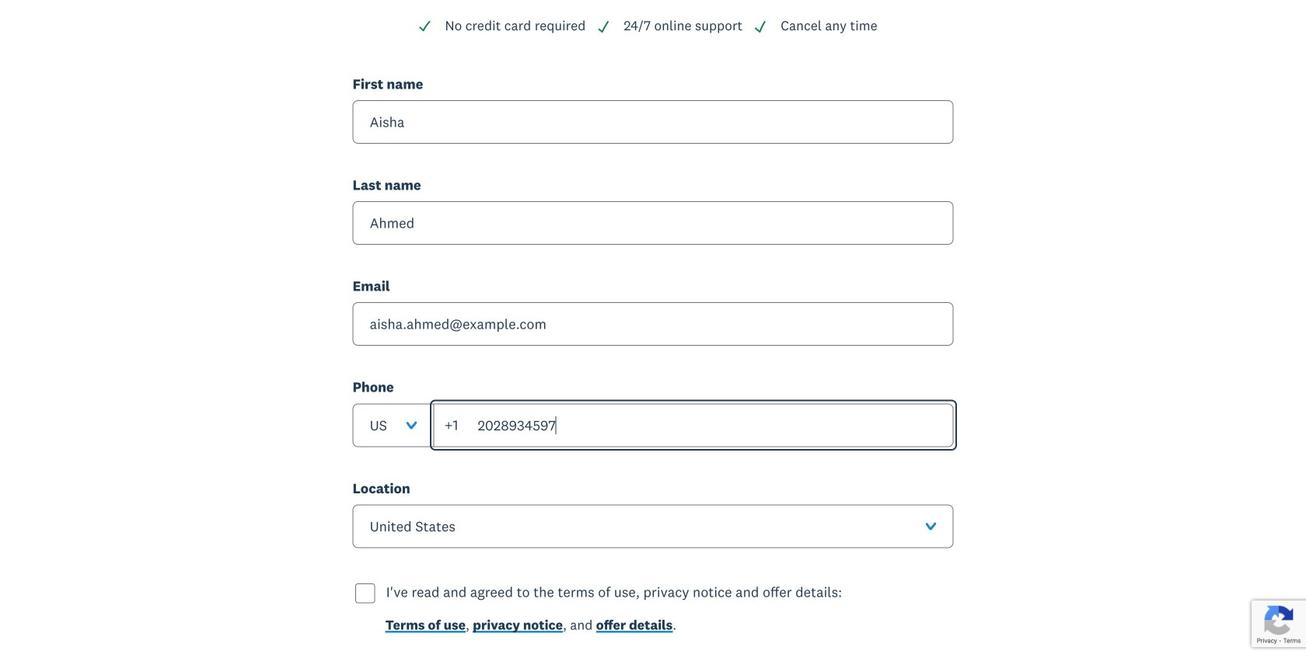 Task type: describe. For each thing, give the bounding box(es) containing it.
Last name text field
[[353, 201, 954, 245]]

First name text field
[[353, 100, 954, 144]]



Task type: vqa. For each thing, say whether or not it's contained in the screenshot.
Try Xero for free on the right top
no



Task type: locate. For each thing, give the bounding box(es) containing it.
Email email field
[[353, 303, 954, 346]]

Phone text field
[[433, 404, 954, 447]]



